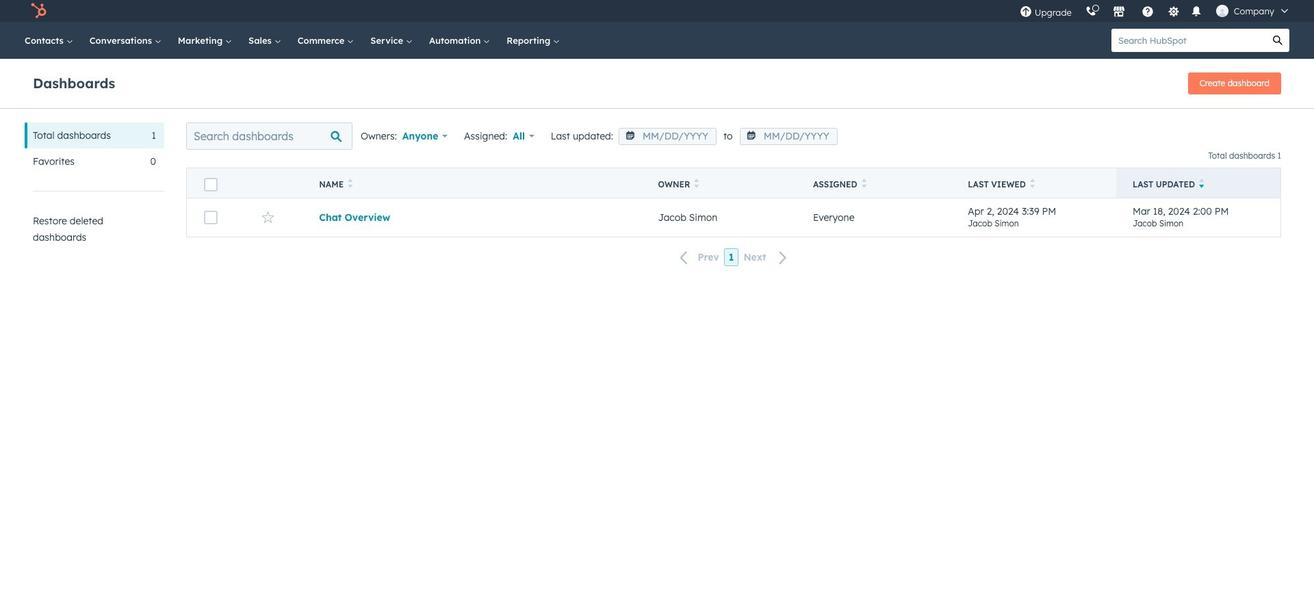 Task type: vqa. For each thing, say whether or not it's contained in the screenshot.
second MM/DD/YYYY text field from right
yes



Task type: describe. For each thing, give the bounding box(es) containing it.
press to sort. image
[[862, 179, 867, 188]]

Search HubSpot search field
[[1112, 29, 1267, 52]]

1 press to sort. element from the left
[[348, 179, 353, 190]]

MM/DD/YYYY text field
[[740, 128, 838, 145]]

4 press to sort. element from the left
[[1031, 179, 1036, 190]]

marketplaces image
[[1113, 6, 1126, 18]]

Search dashboards search field
[[186, 123, 353, 150]]

2 press to sort. image from the left
[[695, 179, 700, 188]]

pagination navigation
[[186, 249, 1282, 267]]

MM/DD/YYYY text field
[[619, 128, 717, 145]]



Task type: locate. For each thing, give the bounding box(es) containing it.
0 horizontal spatial press to sort. image
[[348, 179, 353, 188]]

press to sort. image
[[348, 179, 353, 188], [695, 179, 700, 188], [1031, 179, 1036, 188]]

2 press to sort. element from the left
[[695, 179, 700, 190]]

1 press to sort. image from the left
[[348, 179, 353, 188]]

jacob simon image
[[1217, 5, 1229, 17]]

descending sort. press to sort ascending. image
[[1200, 179, 1205, 188]]

press to sort. element
[[348, 179, 353, 190], [695, 179, 700, 190], [862, 179, 867, 190], [1031, 179, 1036, 190]]

banner
[[33, 68, 1282, 95]]

3 press to sort. element from the left
[[862, 179, 867, 190]]

menu
[[1013, 0, 1299, 22]]

2 horizontal spatial press to sort. image
[[1031, 179, 1036, 188]]

3 press to sort. image from the left
[[1031, 179, 1036, 188]]

descending sort. press to sort ascending. element
[[1200, 179, 1205, 190]]

1 horizontal spatial press to sort. image
[[695, 179, 700, 188]]



